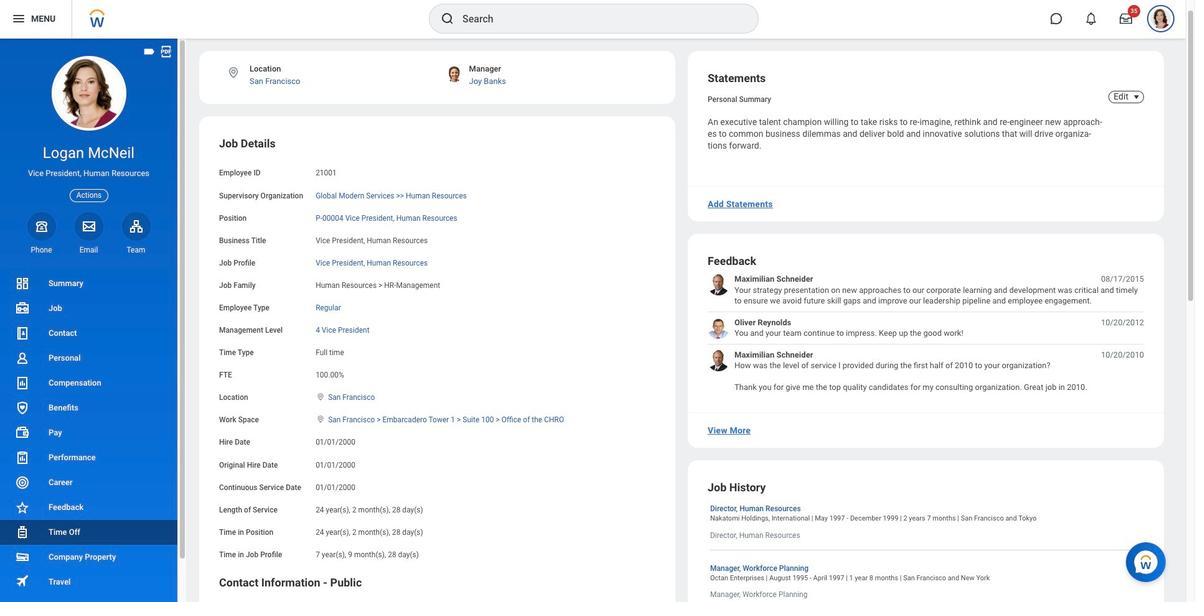 Task type: locate. For each thing, give the bounding box(es) containing it.
profile logan mcneil image
[[1151, 9, 1171, 31]]

employee's photo (oliver reynolds) image
[[708, 317, 730, 339]]

banner
[[0, 0, 1186, 39]]

1 vertical spatial employee's photo (maximilian schneider) image
[[708, 350, 730, 371]]

justify image
[[11, 11, 26, 26]]

summary image
[[15, 276, 30, 291]]

navigation pane region
[[0, 39, 187, 603]]

employee's photo (maximilian schneider) image down employee's photo (oliver reynolds)
[[708, 350, 730, 371]]

personal image
[[15, 351, 30, 366]]

1 horizontal spatial list
[[708, 274, 1144, 393]]

employee's photo (maximilian schneider) image up employee's photo (oliver reynolds)
[[708, 274, 730, 296]]

location image
[[316, 393, 326, 402], [316, 416, 326, 424]]

1 employee's photo (maximilian schneider) image from the top
[[708, 274, 730, 296]]

0 horizontal spatial list
[[0, 271, 177, 603]]

team logan mcneil element
[[122, 245, 150, 255]]

career image
[[15, 476, 30, 491]]

list
[[0, 271, 177, 603], [708, 274, 1144, 393]]

group
[[219, 137, 656, 561]]

performance image
[[15, 451, 30, 466]]

employee's photo (maximilian schneider) image
[[708, 274, 730, 296], [708, 350, 730, 371]]

1 vertical spatial location image
[[316, 416, 326, 424]]

search image
[[440, 11, 455, 26]]

location image
[[227, 66, 240, 80]]

inbox large image
[[1120, 12, 1133, 25]]

1 location image from the top
[[316, 393, 326, 402]]

view printable version (pdf) image
[[159, 45, 173, 59]]

tag image
[[143, 45, 156, 59]]

0 vertical spatial location image
[[316, 393, 326, 402]]

travel image
[[15, 574, 30, 589]]

personal summary element
[[708, 93, 771, 104]]

2 location image from the top
[[316, 416, 326, 424]]

0 vertical spatial employee's photo (maximilian schneider) image
[[708, 274, 730, 296]]

phone logan mcneil element
[[27, 245, 56, 255]]

company property image
[[15, 550, 30, 565]]



Task type: vqa. For each thing, say whether or not it's contained in the screenshot.
Navigation pane region
yes



Task type: describe. For each thing, give the bounding box(es) containing it.
phone image
[[33, 219, 50, 234]]

benefits image
[[15, 401, 30, 416]]

pay image
[[15, 426, 30, 441]]

contact image
[[15, 326, 30, 341]]

time off image
[[15, 525, 30, 540]]

full time element
[[316, 346, 344, 357]]

list inside navigation pane region
[[0, 271, 177, 603]]

notifications large image
[[1085, 12, 1098, 25]]

Search Workday  search field
[[463, 5, 733, 32]]

feedback image
[[15, 501, 30, 516]]

view team image
[[129, 219, 144, 234]]

caret down image
[[1129, 92, 1144, 102]]

compensation image
[[15, 376, 30, 391]]

email logan mcneil element
[[74, 245, 103, 255]]

2 employee's photo (maximilian schneider) image from the top
[[708, 350, 730, 371]]

mail image
[[81, 219, 96, 234]]

job image
[[15, 301, 30, 316]]



